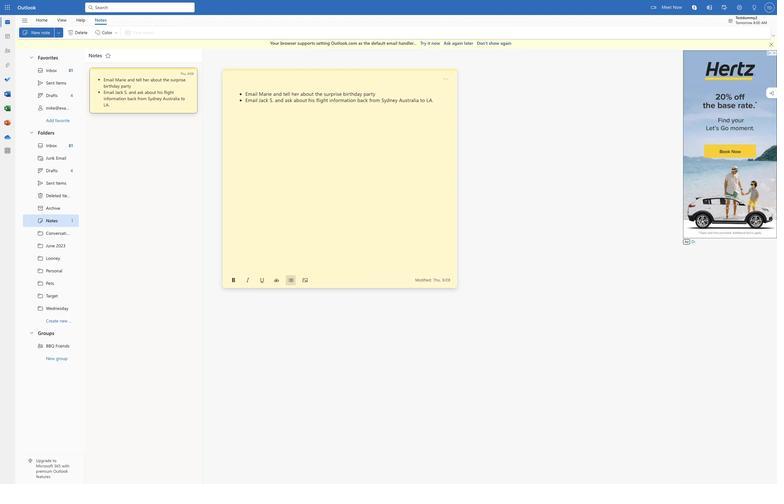 Task type: locate. For each thing, give the bounding box(es) containing it.
 inside favorites tree item
[[29, 55, 34, 60]]

1 vertical spatial drafts
[[46, 168, 58, 174]]

1  from the top
[[37, 67, 44, 73]]

 up 
[[37, 92, 44, 99]]

2  tree item from the top
[[23, 139, 79, 152]]

0 horizontal spatial the
[[163, 77, 169, 83]]

ask
[[444, 40, 451, 46]]

2 81 from the top
[[69, 143, 73, 149]]

1 vertical spatial party
[[364, 90, 376, 97]]

 tree item down pets
[[23, 290, 79, 302]]

again right "ask"
[[453, 40, 464, 46]]

 inside the folders tree item
[[29, 130, 34, 135]]

0 vertical spatial 
[[37, 67, 44, 73]]

marie inside thu, 9/28 email marie and tell her about the surprise birthday party email jack s. and ask about his flight information back from sydney australia to la.
[[115, 77, 126, 83]]

favorites tree item
[[23, 52, 79, 64]]

 down the  target
[[37, 305, 44, 312]]

1 vertical spatial  drafts
[[37, 167, 58, 174]]

 down  notes
[[37, 230, 44, 236]]

 down 
[[22, 29, 28, 36]]

0 horizontal spatial ask
[[137, 89, 144, 95]]

0 vertical spatial inbox
[[46, 67, 57, 73]]

drafts inside tree
[[46, 168, 58, 174]]

1 horizontal spatial marie
[[259, 90, 272, 97]]

 inside favorites tree
[[37, 67, 44, 73]]

1 vertical spatial outlook
[[53, 469, 68, 474]]

2 horizontal spatial to
[[421, 97, 425, 103]]

new inside  new note
[[31, 29, 40, 35]]

2  from the top
[[37, 167, 44, 174]]

outlook banner
[[0, 0, 778, 16]]

1 vertical spatial ask
[[285, 97, 293, 103]]


[[21, 17, 28, 24]]

 for groups
[[29, 331, 34, 336]]

 for favorites
[[29, 55, 34, 60]]

 left target
[[37, 293, 44, 299]]

microsoft
[[36, 463, 53, 469]]

Editing note text field
[[238, 90, 442, 272]]

81 for  tree item in the tree
[[69, 143, 73, 149]]

0 vertical spatial 
[[37, 80, 44, 86]]

email
[[104, 77, 114, 83], [104, 89, 114, 95], [246, 90, 258, 97], [246, 97, 258, 103], [56, 155, 66, 161]]

1 horizontal spatial the
[[316, 90, 323, 97]]

drafts inside favorites tree
[[46, 92, 58, 98]]

notes up 
[[95, 17, 107, 23]]

 inbox down 'favorites'
[[37, 67, 57, 73]]

to
[[181, 95, 185, 101], [421, 97, 425, 103], [53, 458, 56, 464]]

tree
[[23, 139, 87, 327]]

from inside thu, 9/28 email marie and tell her about the surprise birthday party email jack s. and ask about his flight information back from sydney australia to la.
[[138, 95, 147, 101]]

1 4 from the top
[[71, 92, 73, 98]]

outlook inside banner
[[18, 4, 36, 11]]

notes inside button
[[95, 17, 107, 23]]

0 vertical spatial  inbox
[[37, 67, 57, 73]]

 inside favorites tree
[[37, 80, 44, 86]]

 down '' at the top
[[37, 218, 44, 224]]

1 vertical spatial new
[[46, 356, 55, 362]]

0 horizontal spatial from
[[138, 95, 147, 101]]

0 vertical spatial notes
[[95, 17, 107, 23]]

0 horizontal spatial s.
[[124, 89, 128, 95]]

 left the looney
[[37, 255, 44, 261]]

 drafts
[[37, 92, 58, 99], [37, 167, 58, 174]]

7  tree item from the top
[[23, 302, 79, 315]]

1 horizontal spatial 9/28
[[443, 278, 451, 283]]


[[37, 205, 44, 211]]

outlook
[[18, 4, 36, 11], [53, 469, 68, 474]]

0 horizontal spatial party
[[121, 83, 131, 89]]

drafts up  'tree item'
[[46, 92, 58, 98]]

 tree item down  personal
[[23, 277, 79, 290]]

 button for favorites
[[26, 52, 37, 63]]

note
[[41, 29, 50, 35]]

notes inside notes 
[[89, 52, 102, 59]]

 button
[[286, 275, 296, 285]]

2 sent from the top
[[46, 180, 55, 186]]

 sent items up  tree item
[[37, 180, 66, 186]]

0 vertical spatial the
[[364, 40, 371, 46]]

2  tree item from the top
[[23, 164, 79, 177]]

1  tree item from the top
[[23, 89, 79, 102]]

information inside thu, 9/28 email marie and tell her about the surprise birthday party email jack s. and ask about his flight information back from sydney australia to la.
[[104, 95, 126, 101]]

party inside email marie and tell her about the surprise birthday party email jack s. and ask about his flight information back from sydney australia to la.
[[364, 90, 376, 97]]

 inbox up junk
[[37, 142, 57, 149]]

outlook right premium
[[53, 469, 68, 474]]


[[753, 5, 758, 10]]

81 down favorites tree item
[[69, 67, 73, 73]]

 tree item
[[23, 152, 79, 164]]

new
[[60, 318, 68, 324]]

1 horizontal spatial outlook
[[53, 469, 68, 474]]

1 vertical spatial 
[[37, 167, 44, 174]]

 tree item down junk
[[23, 164, 79, 177]]

1 horizontal spatial thu,
[[434, 278, 442, 283]]

0 vertical spatial drafts
[[46, 92, 58, 98]]

home button
[[31, 15, 52, 25]]

 inbox inside favorites tree
[[37, 67, 57, 73]]

setting
[[317, 40, 330, 46]]

2  sent items from the top
[[37, 180, 66, 186]]

2 vertical spatial items
[[62, 193, 73, 199]]

81 inside tree
[[69, 143, 73, 149]]

items up ' mike@example.com'
[[56, 80, 66, 86]]

 button for groups
[[26, 327, 37, 339]]

sent
[[46, 80, 55, 86], [46, 180, 55, 186]]

0 vertical spatial birthday
[[104, 83, 120, 89]]

it
[[428, 40, 431, 46]]

1
[[71, 218, 73, 224]]

1 vertical spatial s.
[[270, 97, 274, 103]]

try it now button
[[421, 40, 441, 46]]

now
[[432, 40, 441, 46]]

1  tree item from the top
[[23, 64, 79, 77]]

1 vertical spatial  sent items
[[37, 180, 66, 186]]

items right deleted
[[62, 193, 73, 199]]

drafts
[[46, 92, 58, 98], [46, 168, 58, 174]]

new left group
[[46, 356, 55, 362]]

her inside thu, 9/28 email marie and tell her about the surprise birthday party email jack s. and ask about his flight information back from sydney australia to la.
[[143, 77, 149, 83]]

view
[[57, 17, 67, 23]]

 button inside favorites tree item
[[26, 52, 37, 63]]

1  drafts from the top
[[37, 92, 58, 99]]

favorite
[[55, 117, 70, 123]]


[[274, 278, 279, 283]]

1 horizontal spatial information
[[330, 97, 356, 103]]

4 down  tree item
[[71, 168, 73, 174]]

 tree item
[[23, 64, 79, 77], [23, 139, 79, 152]]

0 vertical spatial party
[[121, 83, 131, 89]]

1  sent items from the top
[[37, 80, 66, 86]]

1 horizontal spatial her
[[292, 90, 299, 97]]

0 vertical spatial  drafts
[[37, 92, 58, 99]]

6  from the top
[[37, 293, 44, 299]]

 tree item
[[23, 227, 87, 240], [23, 240, 79, 252], [23, 252, 79, 265], [23, 265, 79, 277], [23, 277, 79, 290], [23, 290, 79, 302], [23, 302, 79, 315]]

 right color
[[114, 31, 118, 35]]

inbox down favorites tree item
[[46, 67, 57, 73]]

0 vertical spatial  tree item
[[23, 89, 79, 102]]


[[708, 5, 713, 10]]

flight inside email marie and tell her about the surprise birthday party email jack s. and ask about his flight information back from sydney australia to la.
[[317, 97, 328, 103]]

again inside button
[[501, 40, 512, 46]]

s. inside email marie and tell her about the surprise birthday party email jack s. and ask about his flight information back from sydney australia to la.
[[270, 97, 274, 103]]

1 vertical spatial tell
[[284, 90, 291, 97]]

 tree item down 'favorites'
[[23, 64, 79, 77]]

1 vertical spatial 81
[[69, 143, 73, 149]]

0 vertical spatial his
[[157, 89, 163, 95]]

favorites tree
[[23, 49, 85, 127]]

 inside tree
[[37, 142, 44, 149]]

81 inside favorites tree
[[69, 67, 73, 73]]


[[729, 18, 734, 23]]

1 vertical spatial  button
[[26, 127, 37, 138]]

 button
[[103, 51, 113, 61]]

more apps image
[[4, 148, 11, 154]]

2  from the top
[[37, 243, 44, 249]]

 left june
[[37, 243, 44, 249]]

sent up  tree item
[[46, 180, 55, 186]]

inbox inside tree
[[46, 143, 57, 149]]

 tree item
[[23, 340, 79, 352]]

 inside  new note
[[22, 29, 28, 36]]

 tree item inside favorites tree
[[23, 64, 79, 77]]

1 vertical spatial  tree item
[[23, 164, 79, 177]]

0 horizontal spatial to
[[53, 458, 56, 464]]

 button
[[767, 40, 778, 49]]

 button
[[441, 74, 451, 84]]

la. inside email marie and tell her about the surprise birthday party email jack s. and ask about his flight information back from sydney australia to la.
[[427, 97, 434, 103]]

 up 
[[37, 142, 44, 149]]

 button
[[300, 275, 311, 285]]

 up  pets
[[37, 268, 44, 274]]

0 vertical spatial  tree item
[[23, 64, 79, 77]]

 tree item
[[23, 189, 79, 202]]

supports
[[298, 40, 315, 46]]


[[246, 278, 251, 283]]

1 vertical spatial jack
[[259, 97, 269, 103]]

1 vertical spatial  tree item
[[23, 139, 79, 152]]

edit group
[[19, 26, 119, 39]]


[[88, 4, 94, 11]]

1 horizontal spatial 
[[68, 29, 74, 36]]

tab list inside application
[[31, 15, 111, 25]]

0 horizontal spatial again
[[453, 40, 464, 46]]

outlook up 
[[18, 4, 36, 11]]

testdummy2
[[736, 15, 758, 20]]

 inside  delete
[[68, 29, 74, 36]]

new group tree item
[[23, 352, 79, 365]]

notes for notes
[[95, 17, 107, 23]]

1 vertical spatial 
[[37, 218, 44, 224]]

0 horizontal spatial tell
[[136, 77, 142, 83]]

 for  tree item within favorites tree
[[37, 67, 44, 73]]

0 vertical spatial her
[[143, 77, 149, 83]]

1 vertical spatial  tree item
[[23, 177, 79, 189]]

 for  looney
[[37, 255, 44, 261]]

 left delete
[[68, 29, 74, 36]]

his inside email marie and tell her about the surprise birthday party email jack s. and ask about his flight information back from sydney australia to la.
[[309, 97, 315, 103]]

and
[[128, 77, 135, 83], [129, 89, 136, 95], [274, 90, 282, 97], [275, 97, 284, 103]]

 tree item up  looney
[[23, 240, 79, 252]]

0 horizontal spatial jack
[[115, 89, 123, 95]]

 personal
[[37, 268, 62, 274]]

1 vertical spatial 
[[37, 180, 44, 186]]

australia
[[163, 95, 180, 101], [400, 97, 419, 103]]

 tree item down june
[[23, 252, 79, 265]]

 button
[[733, 0, 748, 16]]

 down 
[[37, 167, 44, 174]]

 up 
[[37, 80, 44, 86]]

1 81 from the top
[[69, 67, 73, 73]]

to inside upgrade to microsoft 365 with premium outlook features
[[53, 458, 56, 464]]

 drafts up  'tree item'
[[37, 92, 58, 99]]

0 vertical spatial 
[[37, 92, 44, 99]]

 button left folders
[[26, 127, 37, 138]]

 inside  tree item
[[37, 218, 44, 224]]

 drafts inside favorites tree
[[37, 92, 58, 99]]


[[22, 29, 28, 36], [37, 218, 44, 224]]

 sent items down favorites tree item
[[37, 80, 66, 86]]


[[444, 76, 449, 81]]

1 again from the left
[[453, 40, 464, 46]]

2  button from the top
[[26, 127, 37, 138]]

1  button from the top
[[26, 52, 37, 63]]

4 up 'mike@example.com'
[[71, 92, 73, 98]]

3  button from the top
[[26, 327, 37, 339]]

2 again from the left
[[501, 40, 512, 46]]

 left folders
[[29, 130, 34, 135]]

0 horizontal spatial thu,
[[181, 72, 187, 75]]

la. inside thu, 9/28 email marie and tell her about the surprise birthday party email jack s. and ask about his flight information back from sydney australia to la.
[[104, 102, 110, 108]]

1  from the top
[[37, 230, 44, 236]]

1 horizontal spatial australia
[[400, 97, 419, 103]]

sent inside favorites tree
[[46, 80, 55, 86]]

marie
[[115, 77, 126, 83], [259, 90, 272, 97]]

0 horizontal spatial back
[[128, 95, 136, 101]]

 button
[[257, 275, 267, 285]]

0 vertical spatial thu,
[[181, 72, 187, 75]]

2 4 from the top
[[71, 168, 73, 174]]

 bbq friends
[[37, 343, 70, 349]]

0 vertical spatial outlook
[[18, 4, 36, 11]]

notes down  tree item
[[46, 218, 58, 224]]

new left note
[[31, 29, 40, 35]]

sydney
[[148, 95, 162, 101], [382, 97, 398, 103]]

1 vertical spatial  inbox
[[37, 142, 57, 149]]

0 horizontal spatial surprise
[[171, 77, 186, 83]]

2  from the top
[[37, 180, 44, 186]]

left-rail-appbar navigation
[[1, 15, 14, 145]]

1 horizontal spatial la.
[[427, 97, 434, 103]]

1 vertical spatial 
[[37, 142, 44, 149]]


[[770, 42, 775, 47]]

files image
[[4, 62, 11, 69]]

2 drafts from the top
[[46, 168, 58, 174]]

junk
[[46, 155, 55, 161]]

 drafts down junk
[[37, 167, 58, 174]]

again
[[453, 40, 464, 46], [501, 40, 512, 46]]

5  from the top
[[37, 280, 44, 287]]

0 horizontal spatial flight
[[164, 89, 174, 95]]

7  from the top
[[37, 305, 44, 312]]

0 vertical spatial new
[[31, 29, 40, 35]]

 button for folders
[[26, 127, 37, 138]]

sent down favorites tree item
[[46, 80, 55, 86]]

modified
[[416, 278, 431, 283]]

0 horizontal spatial new
[[31, 29, 40, 35]]

notes left  button
[[89, 52, 102, 59]]

information
[[104, 95, 126, 101], [330, 97, 356, 103]]


[[652, 5, 657, 10]]

add favorite
[[46, 117, 70, 123]]

 button
[[703, 0, 718, 16]]

application
[[0, 0, 778, 484]]

0 vertical spatial items
[[56, 80, 66, 86]]

1 vertical spatial 4
[[71, 168, 73, 174]]

0 horizontal spatial australia
[[163, 95, 180, 101]]

 tree item up pets
[[23, 265, 79, 277]]

 left pets
[[37, 280, 44, 287]]

 button
[[243, 275, 253, 285]]

 for  target
[[37, 293, 44, 299]]

 target
[[37, 293, 58, 299]]

her inside email marie and tell her about the surprise birthday party email jack s. and ask about his flight information back from sydney australia to la.
[[292, 90, 299, 97]]

1 vertical spatial marie
[[259, 90, 272, 97]]

favorites
[[38, 54, 58, 61]]

inbox inside favorites tree
[[46, 67, 57, 73]]

group
[[56, 356, 68, 362]]

0 vertical spatial  tree item
[[23, 77, 79, 89]]

ask inside thu, 9/28 email marie and tell her about the surprise birthday party email jack s. and ask about his flight information back from sydney australia to la.
[[137, 89, 144, 95]]

tell inside thu, 9/28 email marie and tell her about the surprise birthday party email jack s. and ask about his flight information back from sydney australia to la.
[[136, 77, 142, 83]]

 button inside the folders tree item
[[26, 127, 37, 138]]

1 horizontal spatial to
[[181, 95, 185, 101]]

 archive
[[37, 205, 60, 211]]

td image
[[765, 3, 775, 13]]

9/28 inside 'edit note starting with email marie and tell her about the surprise birthday party' main content
[[443, 278, 451, 283]]

1 vertical spatial thu,
[[434, 278, 442, 283]]

 right note
[[56, 30, 61, 35]]

0 vertical spatial 
[[68, 29, 74, 36]]

1  inbox from the top
[[37, 67, 57, 73]]

am
[[762, 20, 768, 25]]

1 sent from the top
[[46, 80, 55, 86]]

deleted
[[46, 193, 61, 199]]

0 horizontal spatial sydney
[[148, 95, 162, 101]]

81 up  tree item
[[69, 143, 73, 149]]

back inside email marie and tell her about the surprise birthday party email jack s. and ask about his flight information back from sydney australia to la.
[[358, 97, 368, 103]]

 tree item up  june 2023
[[23, 227, 87, 240]]

inbox up  junk email
[[46, 143, 57, 149]]

 tree item up ' mike@example.com'
[[23, 89, 79, 102]]

2  inbox from the top
[[37, 142, 57, 149]]

 inside tree
[[37, 180, 44, 186]]

 search field
[[85, 0, 195, 14]]

 tree item down target
[[23, 302, 79, 315]]

2 vertical spatial notes
[[46, 218, 58, 224]]

 for  wednesday
[[37, 305, 44, 312]]

1 vertical spatial his
[[309, 97, 315, 103]]

1 horizontal spatial surprise
[[324, 90, 342, 97]]

add favorite tree item
[[23, 114, 79, 127]]

 up  tree item
[[37, 180, 44, 186]]

4  from the top
[[37, 268, 44, 274]]

 inbox inside tree
[[37, 142, 57, 149]]

ask inside email marie and tell her about the surprise birthday party email jack s. and ask about his flight information back from sydney australia to la.
[[285, 97, 293, 103]]

jack inside thu, 9/28 email marie and tell her about the surprise birthday party email jack s. and ask about his flight information back from sydney australia to la.
[[115, 89, 123, 95]]

from
[[138, 95, 147, 101], [370, 97, 381, 103]]

6  tree item from the top
[[23, 290, 79, 302]]

australia inside email marie and tell her about the surprise birthday party email jack s. and ask about his flight information back from sydney australia to la.
[[400, 97, 419, 103]]

 button
[[229, 275, 239, 285]]

1 horizontal spatial party
[[364, 90, 376, 97]]

notes
[[95, 17, 107, 23], [89, 52, 102, 59], [46, 218, 58, 224]]

1 vertical spatial her
[[292, 90, 299, 97]]

wednesday
[[46, 305, 69, 311]]

0 horizontal spatial her
[[143, 77, 149, 83]]

 sent items inside tree
[[37, 180, 66, 186]]

ad
[[686, 240, 689, 244]]

tree containing 
[[23, 139, 87, 327]]

 tree item up junk
[[23, 139, 79, 152]]

groups tree item
[[23, 327, 79, 340]]

the for your browser supports setting outlook.com as the default email handler...
[[364, 40, 371, 46]]

2 horizontal spatial the
[[364, 40, 371, 46]]

0 vertical spatial surprise
[[171, 77, 186, 83]]

1 horizontal spatial again
[[501, 40, 512, 46]]

 tree item up deleted
[[23, 177, 79, 189]]

0 horizontal spatial 
[[37, 193, 44, 199]]

drafts down  junk email
[[46, 168, 58, 174]]

2  from the top
[[37, 142, 44, 149]]

1  from the top
[[37, 80, 44, 86]]

sydney inside thu, 9/28 email marie and tell her about the surprise birthday party email jack s. and ask about his flight information back from sydney australia to la.
[[148, 95, 162, 101]]

tab list containing home
[[31, 15, 111, 25]]

1 drafts from the top
[[46, 92, 58, 98]]

back inside thu, 9/28 email marie and tell her about the surprise birthday party email jack s. and ask about his flight information back from sydney australia to la.
[[128, 95, 136, 101]]

 down 'favorites'
[[37, 67, 44, 73]]

1 vertical spatial birthday
[[344, 90, 363, 97]]

0 horizontal spatial 
[[22, 29, 28, 36]]

mail image
[[4, 19, 11, 25]]

surprise
[[171, 77, 186, 83], [324, 90, 342, 97]]

0 horizontal spatial 9/28
[[188, 72, 194, 75]]

 tree item
[[23, 77, 79, 89], [23, 177, 79, 189]]

items up  deleted items
[[56, 180, 66, 186]]

1 horizontal spatial sydney
[[382, 97, 398, 103]]

the inside email marie and tell her about the surprise birthday party email jack s. and ask about his flight information back from sydney australia to la.
[[316, 90, 323, 97]]

tab list
[[31, 15, 111, 25]]

outlook inside upgrade to microsoft 365 with premium outlook features
[[53, 469, 68, 474]]

1 horizontal spatial his
[[309, 97, 315, 103]]

 button left groups
[[26, 327, 37, 339]]

2 inbox from the top
[[46, 143, 57, 149]]

0 vertical spatial jack
[[115, 89, 123, 95]]

party
[[121, 83, 131, 89], [364, 90, 376, 97]]

1 horizontal spatial birthday
[[344, 90, 363, 97]]

 button inside groups tree item
[[26, 327, 37, 339]]

s. inside thu, 9/28 email marie and tell her about the surprise birthday party email jack s. and ask about his flight information back from sydney australia to la.
[[124, 89, 128, 95]]

0 vertical spatial 9/28
[[188, 72, 194, 75]]

 button left 'favorites'
[[26, 52, 37, 63]]

2  drafts from the top
[[37, 167, 58, 174]]

3  from the top
[[37, 255, 44, 261]]

1 horizontal spatial 
[[37, 218, 44, 224]]


[[37, 343, 44, 349]]

again right show
[[501, 40, 512, 46]]

ask
[[137, 89, 144, 95], [285, 97, 293, 103]]

about
[[151, 77, 162, 83], [145, 89, 156, 95], [301, 90, 314, 97], [294, 97, 307, 103]]

notes for notes 
[[89, 52, 102, 59]]

1 inbox from the top
[[46, 67, 57, 73]]

 inside groups tree item
[[29, 331, 34, 336]]

color
[[102, 29, 112, 35]]

application containing outlook
[[0, 0, 778, 484]]

 inside popup button
[[56, 30, 61, 35]]

 tree item
[[23, 102, 85, 114]]

 left groups
[[29, 331, 34, 336]]

1 vertical spatial sent
[[46, 180, 55, 186]]

 tree item inside tree
[[23, 139, 79, 152]]

0 vertical spatial 81
[[69, 67, 73, 73]]

0 horizontal spatial marie
[[115, 77, 126, 83]]

0 vertical spatial s.
[[124, 89, 128, 95]]

 tree item down favorites tree item
[[23, 77, 79, 89]]

 tree item
[[23, 89, 79, 102], [23, 164, 79, 177]]

 inside tree item
[[37, 193, 44, 199]]

 up '' at the top
[[37, 193, 44, 199]]

0 vertical spatial sent
[[46, 80, 55, 86]]

1  from the top
[[37, 92, 44, 99]]

1 horizontal spatial ask
[[285, 97, 293, 103]]

 left 'favorites'
[[29, 55, 34, 60]]

1 vertical spatial flight
[[317, 97, 328, 103]]



Task type: describe. For each thing, give the bounding box(es) containing it.

[[260, 278, 265, 283]]

1  tree item from the top
[[23, 77, 79, 89]]

don't show again button
[[477, 40, 512, 46]]


[[693, 5, 698, 10]]

1  tree item from the top
[[23, 227, 87, 240]]

the for email marie and tell her about the surprise birthday party email jack s. and ask about his flight information back from sydney australia to la.
[[316, 90, 323, 97]]

onedrive image
[[4, 134, 11, 141]]

 inside  color 
[[114, 31, 118, 35]]

powerpoint image
[[4, 120, 11, 126]]

4  tree item from the top
[[23, 265, 79, 277]]

to do image
[[4, 77, 11, 83]]

 for  pets
[[37, 280, 44, 287]]

inbox for  tree item in the tree
[[46, 143, 57, 149]]

create new folder
[[46, 318, 80, 324]]

items inside favorites tree
[[56, 80, 66, 86]]

features
[[36, 474, 50, 479]]

information inside email marie and tell her about the surprise birthday party email jack s. and ask about his flight information back from sydney australia to la.
[[330, 97, 356, 103]]

email inside  junk email
[[56, 155, 66, 161]]

 mike@example.com
[[37, 105, 85, 111]]

archive
[[46, 205, 60, 211]]

 inside favorites tree
[[37, 92, 44, 99]]

now
[[674, 4, 683, 10]]


[[773, 34, 776, 37]]

 button
[[748, 0, 763, 16]]

4 inside favorites tree
[[71, 92, 73, 98]]

365
[[54, 463, 61, 469]]

bbq
[[46, 343, 54, 349]]

notes button
[[90, 15, 111, 25]]

the inside thu, 9/28 email marie and tell her about the surprise birthday party email jack s. and ask about his flight information back from sydney australia to la.
[[163, 77, 169, 83]]

party inside thu, 9/28 email marie and tell her about the surprise birthday party email jack s. and ask about his flight information back from sydney australia to la.
[[121, 83, 131, 89]]

premium features image
[[28, 459, 33, 464]]

4 inside tree
[[71, 168, 73, 174]]

notes 
[[89, 52, 111, 59]]

marie inside email marie and tell her about the surprise birthday party email jack s. and ask about his flight information back from sydney australia to la.
[[259, 90, 272, 97]]

folder
[[69, 318, 80, 324]]

sent inside tree
[[46, 180, 55, 186]]

3  tree item from the top
[[23, 252, 79, 265]]

june
[[46, 243, 55, 249]]

set your advertising preferences image
[[692, 239, 697, 244]]

your
[[270, 40, 279, 46]]

 looney
[[37, 255, 60, 261]]

australia inside thu, 9/28 email marie and tell her about the surprise birthday party email jack s. and ask about his flight information back from sydney australia to la.
[[163, 95, 180, 101]]

 drafts inside tree
[[37, 167, 58, 174]]

new inside tree item
[[46, 356, 55, 362]]

pets
[[46, 280, 54, 286]]

items inside  deleted items
[[62, 193, 73, 199]]

as
[[359, 40, 363, 46]]

 wednesday
[[37, 305, 69, 312]]

birthday inside thu, 9/28 email marie and tell her about the surprise birthday party email jack s. and ask about his flight information back from sydney australia to la.
[[104, 83, 120, 89]]

birthday inside email marie and tell her about the surprise birthday party email jack s. and ask about his flight information back from sydney australia to la.
[[344, 90, 363, 97]]

9/28 inside thu, 9/28 email marie and tell her about the surprise birthday party email jack s. and ask about his flight information back from sydney australia to la.
[[188, 72, 194, 75]]

 june 2023
[[37, 243, 66, 249]]

groups
[[38, 330, 54, 336]]

81 for  tree item within favorites tree
[[69, 67, 73, 73]]

 testdummy2 tomorrow 8:00 am
[[729, 15, 768, 25]]

 button
[[18, 15, 31, 26]]


[[303, 278, 308, 283]]

 tree item
[[23, 214, 79, 227]]

with
[[62, 463, 70, 469]]

upgrade
[[36, 458, 52, 464]]

to inside email marie and tell her about the surprise birthday party email jack s. and ask about his flight information back from sydney australia to la.
[[421, 97, 425, 103]]

to inside thu, 9/28 email marie and tell her about the surprise birthday party email jack s. and ask about his flight information back from sydney australia to la.
[[181, 95, 185, 101]]

history
[[73, 230, 87, 236]]

tomorrow
[[736, 20, 753, 25]]

 button
[[772, 33, 777, 39]]


[[231, 278, 236, 283]]

inbox for  tree item within favorites tree
[[46, 67, 57, 73]]

email
[[387, 40, 398, 46]]

open note starting with: email marie and tell her about the surprise birthday party last edited: september 28, 2023. tree item
[[90, 68, 197, 113]]

people image
[[4, 48, 11, 54]]

thu, inside 'edit note starting with email marie and tell her about the surprise birthday party' main content
[[434, 278, 442, 283]]

 for  deleted items
[[37, 193, 44, 199]]

email marie and tell her about the surprise birthday party email jack s. and ask about his flight information back from sydney australia to la.
[[246, 90, 434, 103]]


[[105, 52, 111, 59]]

later
[[465, 40, 474, 46]]

surprise inside thu, 9/28 email marie and tell her about the surprise birthday party email jack s. and ask about his flight information back from sydney australia to la.
[[171, 77, 186, 83]]

his inside thu, 9/28 email marie and tell her about the surprise birthday party email jack s. and ask about his flight information back from sydney australia to la.
[[157, 89, 163, 95]]

meet
[[662, 4, 672, 10]]

help button
[[72, 15, 90, 25]]

 button
[[718, 0, 733, 16]]

folders
[[38, 129, 54, 136]]

 junk email
[[37, 155, 66, 161]]

help
[[76, 17, 85, 23]]

calendar image
[[4, 34, 11, 40]]

1 vertical spatial items
[[56, 180, 66, 186]]

upgrade to microsoft 365 with premium outlook features
[[36, 458, 70, 479]]

 for  notes
[[37, 218, 44, 224]]

 for folders
[[29, 130, 34, 135]]

delete
[[75, 29, 88, 35]]

from inside email marie and tell her about the surprise birthday party email jack s. and ask about his flight information back from sydney australia to la.
[[370, 97, 381, 103]]

target
[[46, 293, 58, 299]]

Search for email, meetings, files and more. field
[[95, 4, 191, 10]]


[[37, 155, 44, 161]]

 tree item
[[23, 202, 79, 214]]

friends
[[56, 343, 70, 349]]

 sent items inside favorites tree
[[37, 80, 66, 86]]

browser
[[281, 40, 297, 46]]

new group
[[46, 356, 68, 362]]

 for  conversation history
[[37, 230, 44, 236]]

excel image
[[4, 106, 11, 112]]

 button
[[54, 28, 63, 38]]

5  tree item from the top
[[23, 277, 79, 290]]


[[37, 105, 44, 111]]

meet now
[[662, 4, 683, 10]]

jack inside email marie and tell her about the surprise birthday party email jack s. and ask about his flight information back from sydney australia to la.
[[259, 97, 269, 103]]

don't show again
[[477, 40, 512, 46]]


[[95, 29, 101, 36]]

tell inside email marie and tell her about the surprise birthday party email jack s. and ask about his flight information back from sydney australia to la.
[[284, 90, 291, 97]]

create new folder tree item
[[23, 315, 80, 327]]

looney
[[46, 255, 60, 261]]

edit note starting with email marie and tell her about the surprise birthday party main content
[[223, 69, 458, 288]]

personal
[[46, 268, 62, 274]]

surprise inside email marie and tell her about the surprise birthday party email jack s. and ask about his flight information back from sydney australia to la.
[[324, 90, 342, 97]]

premium
[[36, 469, 52, 474]]

 for  june 2023
[[37, 243, 44, 249]]


[[738, 5, 743, 10]]


[[289, 278, 294, 283]]

thu, 9/28 email marie and tell her about the surprise birthday party email jack s. and ask about his flight information back from sydney australia to la.
[[104, 72, 194, 108]]

notes inside  notes
[[46, 218, 58, 224]]

 notes
[[37, 218, 58, 224]]


[[723, 5, 728, 10]]

2023
[[56, 243, 66, 249]]

outlook link
[[18, 0, 36, 15]]

again inside button
[[453, 40, 464, 46]]

notes heading
[[89, 49, 113, 63]]

thu, inside thu, 9/28 email marie and tell her about the surprise birthday party email jack s. and ask about his flight information back from sydney australia to la.
[[181, 72, 187, 75]]

flight inside thu, 9/28 email marie and tell her about the surprise birthday party email jack s. and ask about his flight information back from sydney australia to la.
[[164, 89, 174, 95]]

view button
[[53, 15, 71, 25]]

 button
[[688, 0, 703, 15]]

show
[[489, 40, 500, 46]]

word image
[[4, 91, 11, 97]]

 for  personal
[[37, 268, 44, 274]]

2  tree item from the top
[[23, 177, 79, 189]]

 for  delete
[[68, 29, 74, 36]]

sydney inside email marie and tell her about the surprise birthday party email jack s. and ask about his flight information back from sydney australia to la.
[[382, 97, 398, 103]]

folders tree item
[[23, 127, 79, 139]]

 inside tree
[[37, 167, 44, 174]]

add
[[46, 117, 54, 123]]

 for  tree item in the tree
[[37, 142, 44, 149]]

 for  new note
[[22, 29, 28, 36]]

mike@example.com
[[46, 105, 85, 111]]

:
[[431, 278, 433, 283]]

2  tree item from the top
[[23, 240, 79, 252]]

create
[[46, 318, 59, 324]]

conversation
[[46, 230, 71, 236]]

styles toolbar toolbar
[[227, 275, 313, 285]]

ask again later button
[[444, 40, 474, 46]]



Task type: vqa. For each thing, say whether or not it's contained in the screenshot.
second tree item from the bottom
no



